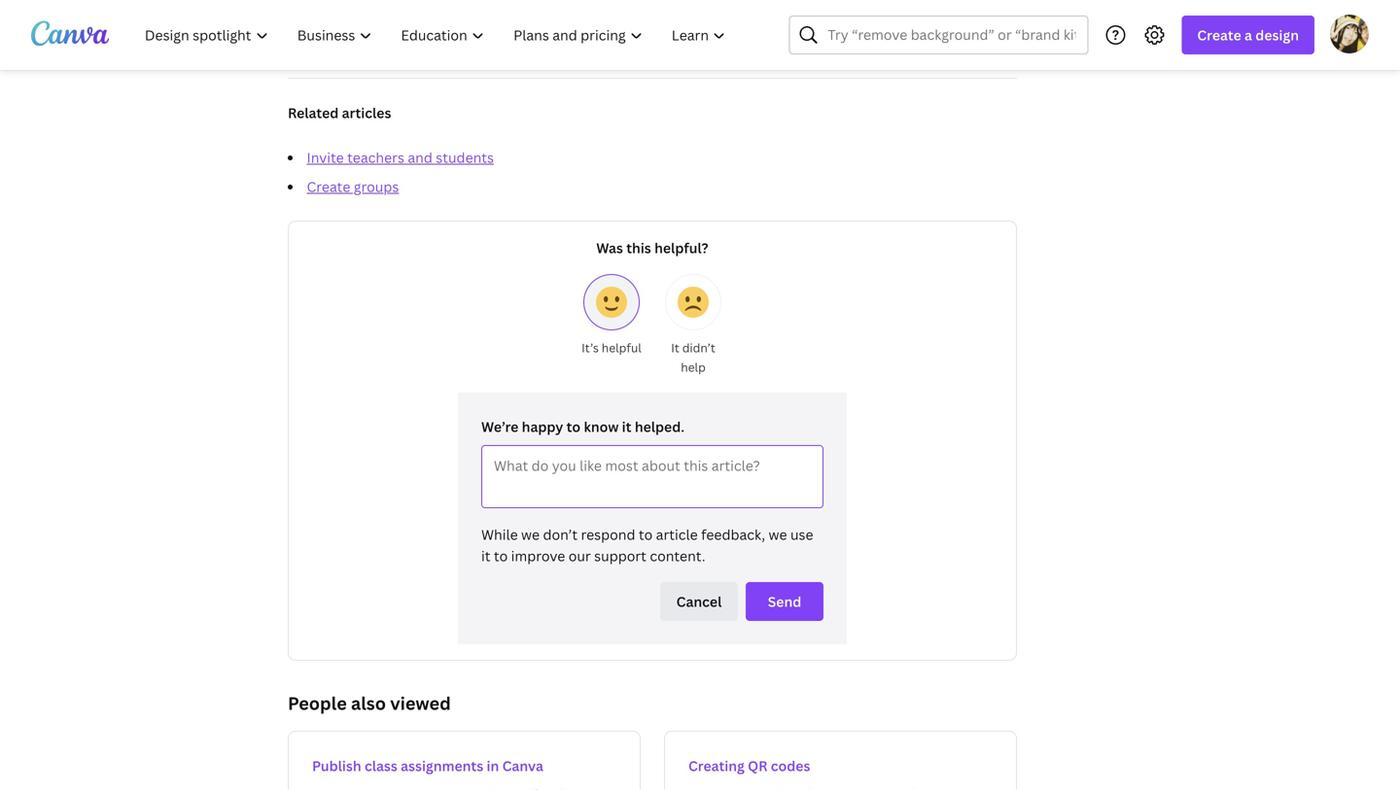 Task type: locate. For each thing, give the bounding box(es) containing it.
happy
[[522, 418, 563, 436]]

create for create groups
[[307, 177, 350, 196]]

invite
[[307, 148, 344, 167]]

it
[[671, 340, 679, 356]]

0 vertical spatial create
[[1197, 26, 1241, 44]]

related articles
[[288, 104, 391, 122]]

create groups
[[307, 177, 399, 196]]

0 vertical spatial it
[[622, 418, 631, 436]]

1 vertical spatial it
[[481, 547, 490, 565]]

1 horizontal spatial we
[[769, 526, 787, 544]]

we're happy to know it helped.
[[481, 418, 685, 436]]

don't
[[543, 526, 578, 544]]

class
[[365, 757, 397, 775]]

invite teachers and students link
[[307, 148, 494, 167]]

it didn't help
[[671, 340, 715, 375]]

feedback,
[[701, 526, 765, 544]]

0 horizontal spatial create
[[307, 177, 350, 196]]

1 horizontal spatial to
[[566, 418, 581, 436]]

we
[[521, 526, 540, 544], [769, 526, 787, 544]]

people also viewed
[[288, 692, 451, 716]]

it right know
[[622, 418, 631, 436]]

articles
[[342, 104, 391, 122]]

0 horizontal spatial it
[[481, 547, 490, 565]]

to down while
[[494, 547, 508, 565]]

1 vertical spatial create
[[307, 177, 350, 196]]

viewed
[[390, 692, 451, 716]]

2 we from the left
[[769, 526, 787, 544]]

it inside while we don't respond to article feedback, we use it to improve our support content.
[[481, 547, 490, 565]]

create down invite
[[307, 177, 350, 196]]

we left use
[[769, 526, 787, 544]]

content.
[[650, 547, 705, 565]]

0 horizontal spatial to
[[494, 547, 508, 565]]

2 horizontal spatial to
[[639, 526, 653, 544]]

create inside dropdown button
[[1197, 26, 1241, 44]]

groups
[[354, 177, 399, 196]]

didn't
[[682, 340, 715, 356]]

we up the improve
[[521, 526, 540, 544]]

2 vertical spatial to
[[494, 547, 508, 565]]

it's
[[582, 340, 599, 356]]

1 we from the left
[[521, 526, 540, 544]]

to left 'article'
[[639, 526, 653, 544]]

codes
[[771, 757, 810, 775]]

cancel button
[[660, 582, 738, 621]]

improve
[[511, 547, 565, 565]]

to
[[566, 418, 581, 436], [639, 526, 653, 544], [494, 547, 508, 565]]

1 horizontal spatial create
[[1197, 26, 1241, 44]]

create left 'a'
[[1197, 26, 1241, 44]]

it's helpful
[[582, 340, 642, 356]]

create
[[1197, 26, 1241, 44], [307, 177, 350, 196]]

creating
[[688, 757, 745, 775]]

0 horizontal spatial we
[[521, 526, 540, 544]]

to left know
[[566, 418, 581, 436]]

students
[[436, 148, 494, 167]]

this
[[626, 239, 651, 257]]

a
[[1245, 26, 1252, 44]]

assignments
[[401, 757, 483, 775]]

1 horizontal spatial it
[[622, 418, 631, 436]]

it
[[622, 418, 631, 436], [481, 547, 490, 565]]

article
[[656, 526, 698, 544]]

was
[[596, 239, 623, 257]]

Try "remove background" or "brand kit" search field
[[828, 17, 1076, 53]]

it down while
[[481, 547, 490, 565]]

1 vertical spatial to
[[639, 526, 653, 544]]

creating qr codes
[[688, 757, 810, 775]]

helpful?
[[654, 239, 708, 257]]

creating qr codes link
[[664, 731, 1017, 790]]

related
[[288, 104, 339, 122]]



Task type: vqa. For each thing, say whether or not it's contained in the screenshot.
left for
no



Task type: describe. For each thing, give the bounding box(es) containing it.
🙂 image
[[596, 287, 627, 318]]

design
[[1255, 26, 1299, 44]]

create for create a design
[[1197, 26, 1241, 44]]

canva
[[502, 757, 543, 775]]

0 vertical spatial to
[[566, 418, 581, 436]]

qr
[[748, 757, 768, 775]]

What do you like most about this article? text field
[[482, 446, 823, 508]]

send
[[768, 593, 801, 611]]

helped.
[[635, 418, 685, 436]]

know
[[584, 418, 619, 436]]

we're
[[481, 418, 519, 436]]

teachers
[[347, 148, 404, 167]]

people
[[288, 692, 347, 716]]

and
[[408, 148, 433, 167]]

publish class assignments in canva link
[[288, 731, 641, 790]]

our
[[568, 547, 591, 565]]

was this helpful?
[[596, 239, 708, 257]]

help
[[681, 359, 706, 375]]

helpful
[[602, 340, 642, 356]]

respond
[[581, 526, 635, 544]]

send button
[[746, 582, 824, 621]]

in
[[487, 757, 499, 775]]

create a design
[[1197, 26, 1299, 44]]

create a design button
[[1182, 16, 1314, 54]]

stephanie aranda image
[[1330, 14, 1369, 53]]

while
[[481, 526, 518, 544]]

top level navigation element
[[132, 16, 742, 54]]

support
[[594, 547, 646, 565]]

also
[[351, 692, 386, 716]]

publish
[[312, 757, 361, 775]]

create groups link
[[307, 177, 399, 196]]

while we don't respond to article feedback, we use it to improve our support content.
[[481, 526, 813, 565]]

use
[[790, 526, 813, 544]]

publish class assignments in canva
[[312, 757, 543, 775]]

😔 image
[[678, 287, 709, 318]]

invite teachers and students
[[307, 148, 494, 167]]

cancel
[[676, 593, 722, 611]]



